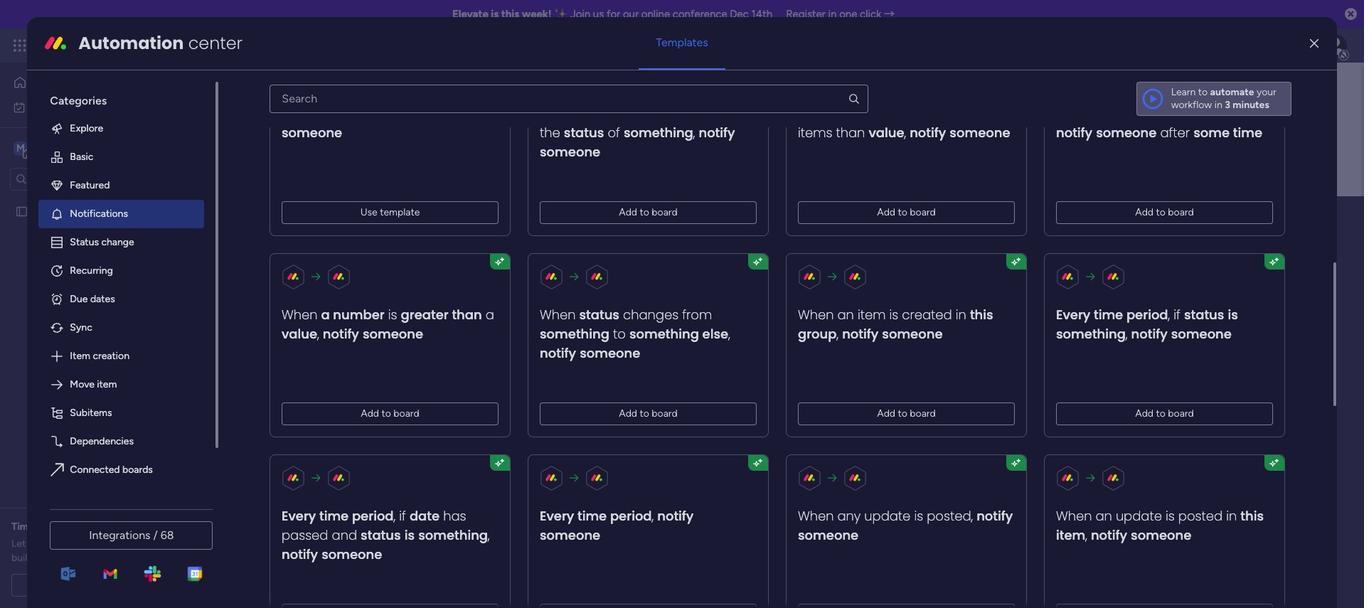 Task type: vqa. For each thing, say whether or not it's contained in the screenshot.
your workflow in
yes



Task type: describe. For each thing, give the bounding box(es) containing it.
visited
[[393, 321, 423, 333]]

select product image
[[13, 38, 27, 53]]

notifications option
[[39, 200, 204, 228]]

your workflow in
[[1171, 86, 1277, 111]]

option inside categories list box
[[39, 484, 204, 513]]

someone inside when any update is posted, notify someone
[[798, 526, 859, 544]]

move item
[[70, 378, 117, 390]]

posted
[[1179, 507, 1223, 525]]

is inside status is something , notify someone
[[405, 526, 415, 544]]

status change
[[70, 236, 134, 248]]

work for monday
[[115, 37, 140, 53]]

, inside status of something , notify someone
[[694, 124, 695, 141]]

has passed and
[[282, 507, 466, 544]]

, inside when status changes from something to something else , notify someone
[[729, 325, 730, 343]]

brad klo image
[[1324, 34, 1347, 57]]

every for every time period , if status is something , notify someone
[[1056, 306, 1091, 323]]

every time period , if status is something , notify someone
[[1056, 306, 1238, 343]]

something inside status is something , notify someone
[[419, 526, 488, 544]]

home
[[33, 76, 60, 88]]

notify inside status of something , notify someone
[[699, 124, 735, 141]]

status of something , notify someone
[[540, 124, 735, 161]]

item
[[70, 350, 90, 362]]

dependencies
[[70, 435, 134, 447]]

contains more items than
[[798, 104, 984, 141]]

someone inside changes someone
[[282, 124, 342, 141]]

is inside when a number is greater than a value , notify someone
[[388, 306, 397, 323]]

contains
[[892, 104, 946, 122]]

more
[[950, 104, 984, 122]]

move
[[70, 378, 95, 390]]

notify inside every time period , if status is something , notify someone
[[1131, 325, 1168, 343]]

boards
[[268, 321, 299, 333]]

is inside every time period , if status is something , notify someone
[[1228, 306, 1238, 323]]

due
[[70, 293, 88, 305]]

dashboards
[[320, 321, 372, 333]]

have
[[718, 104, 750, 122]]

schedule a meeting button
[[11, 574, 170, 597]]

items for than
[[798, 124, 833, 141]]

due dates
[[70, 293, 115, 305]]

this group
[[798, 306, 994, 343]]

else
[[703, 325, 729, 343]]

when all items in
[[540, 104, 649, 122]]

automation  center image
[[44, 32, 67, 55]]

and inside has passed and
[[332, 526, 357, 544]]

the
[[540, 124, 560, 141]]

expert
[[65, 521, 95, 533]]

integrations
[[89, 528, 150, 542]]

when any update is posted, notify someone
[[798, 507, 1013, 544]]

use template button
[[282, 201, 499, 224]]

week!
[[522, 8, 552, 21]]

14th
[[751, 8, 773, 21]]

boards and dashboards you visited recently in this workspace
[[268, 321, 541, 333]]

management
[[143, 37, 221, 53]]

every for every time period , notify someone
[[540, 507, 574, 525]]

my work button
[[9, 96, 153, 118]]

time inside , notify someone after some time
[[1233, 124, 1263, 141]]

us
[[593, 8, 604, 21]]

1 horizontal spatial main workspace
[[355, 201, 537, 233]]

update for an
[[1116, 507, 1162, 525]]

status inside when status changes from something to something else , notify someone
[[580, 306, 620, 323]]

0 vertical spatial for
[[607, 8, 620, 21]]

time for an expert review let our experts review what you've built so far. free of charge
[[11, 521, 166, 564]]

changes someone
[[282, 104, 433, 141]]

use
[[361, 206, 378, 218]]

notify inside when status changes from something to something else , notify someone
[[540, 344, 576, 362]]

this item
[[1056, 507, 1264, 544]]

when for to
[[1056, 104, 1092, 122]]

in left one
[[828, 8, 837, 21]]

this inside this group
[[970, 306, 994, 323]]

dependencies option
[[39, 427, 204, 456]]

notifications
[[70, 208, 128, 220]]

someone inside status is something , notify someone
[[322, 545, 382, 563]]

plans
[[268, 39, 292, 51]]

when for something
[[540, 306, 576, 323]]

search image
[[847, 92, 860, 105]]

sync option
[[39, 314, 204, 342]]

group
[[798, 325, 837, 343]]

Search in workspace field
[[30, 171, 119, 187]]

if for date
[[399, 507, 406, 525]]

add workspace description
[[353, 236, 475, 248]]

date
[[410, 507, 440, 525]]

in inside your workflow in
[[1215, 99, 1222, 111]]

dec
[[730, 8, 749, 21]]

main inside workspace selection element
[[33, 141, 58, 155]]

of inside status of something , notify someone
[[608, 124, 620, 141]]

✨
[[554, 8, 568, 21]]

Search for a column type search field
[[270, 85, 868, 113]]

learn
[[1171, 86, 1196, 98]]

is inside when any update is posted, notify someone
[[914, 507, 924, 525]]

for inside time for an expert review let our experts review what you've built so far. free of charge
[[36, 521, 50, 533]]

period for status
[[1127, 306, 1168, 323]]

online
[[641, 8, 670, 21]]

meeting
[[98, 579, 135, 591]]

my work
[[31, 101, 69, 113]]

boards for connected boards
[[122, 464, 153, 476]]

categories heading
[[39, 82, 204, 114]]

status inside every time period , if status is something , notify someone
[[1184, 306, 1225, 323]]

all
[[580, 104, 594, 122]]

1 vertical spatial review
[[81, 538, 110, 550]]

connected boards option
[[39, 456, 204, 484]]

any
[[838, 507, 861, 525]]

0 vertical spatial and
[[301, 321, 318, 333]]

in up status of something , notify someone
[[635, 104, 646, 122]]

status is something , notify someone
[[282, 526, 490, 563]]

when status changes from something to something else , notify someone
[[540, 306, 730, 362]]

, inside , notify someone after some time
[[1249, 104, 1251, 122]]

someone inside every time period , notify someone
[[540, 526, 601, 544]]

in right created
[[956, 306, 967, 323]]

passed
[[282, 526, 328, 544]]

conference
[[673, 8, 727, 21]]

basic
[[70, 151, 93, 163]]

test
[[33, 205, 52, 217]]

subitems option
[[39, 399, 204, 427]]

, notify someone after some time
[[1056, 104, 1263, 141]]

some
[[1194, 124, 1230, 141]]

if for status
[[1174, 306, 1181, 323]]

your
[[1257, 86, 1277, 98]]

3
[[1225, 99, 1230, 111]]

automate
[[1210, 86, 1254, 98]]

change
[[101, 236, 134, 248]]

home button
[[9, 71, 153, 94]]

elevate is this week! ✨ join us for our online conference dec 14th
[[452, 8, 773, 21]]

items for in
[[597, 104, 632, 122]]

due dates option
[[39, 285, 204, 314]]

changes inside changes someone
[[374, 104, 430, 122]]

explore option
[[39, 114, 204, 143]]

explore
[[70, 122, 103, 134]]

integrations / 68 button
[[50, 521, 213, 550]]

2 horizontal spatial a
[[486, 306, 494, 323]]

an for when an item moves to
[[1096, 104, 1112, 122]]



Task type: locate. For each thing, give the bounding box(es) containing it.
main workspace down explore
[[33, 141, 117, 155]]

every inside every time period , notify someone
[[540, 507, 574, 525]]

1 horizontal spatial and
[[332, 526, 357, 544]]

1 horizontal spatial value
[[869, 124, 905, 141]]

a down recent boards
[[321, 306, 330, 323]]

, inside when a number is greater than a value , notify someone
[[318, 325, 319, 343]]

2 horizontal spatial every
[[1056, 306, 1091, 323]]

than inside when a number is greater than a value , notify someone
[[452, 306, 482, 323]]

main
[[33, 141, 58, 155], [355, 201, 410, 233]]

, notify someone for update
[[1086, 526, 1192, 544]]

time inside every time period , if status is something , notify someone
[[1094, 306, 1123, 323]]

main up add workspace description at the left of page
[[355, 201, 410, 233]]

1 horizontal spatial for
[[607, 8, 620, 21]]

notify inside when any update is posted, notify someone
[[977, 507, 1013, 525]]

to
[[1198, 86, 1208, 98], [1194, 104, 1206, 122], [640, 206, 650, 218], [898, 206, 908, 218], [1156, 206, 1166, 218], [613, 325, 626, 343], [382, 407, 391, 419], [640, 407, 650, 419], [898, 407, 908, 419], [1156, 407, 1166, 419]]

something
[[624, 124, 694, 141], [540, 325, 610, 343], [630, 325, 699, 343], [1056, 325, 1126, 343], [419, 526, 488, 544]]

template
[[380, 206, 420, 218]]

option down featured
[[0, 198, 181, 201]]

automation center
[[78, 31, 243, 55]]

1 horizontal spatial boards
[[307, 287, 342, 300]]

an for when an item is created in
[[838, 306, 854, 323]]

value down contains
[[869, 124, 905, 141]]

1 vertical spatial our
[[28, 538, 43, 550]]

recent boards
[[268, 287, 342, 300]]

1 vertical spatial option
[[39, 484, 204, 513]]

option
[[0, 198, 181, 201], [39, 484, 204, 513]]

2 update from the left
[[1116, 507, 1162, 525]]

value , notify someone
[[869, 124, 1011, 141]]

1 horizontal spatial than
[[836, 124, 865, 141]]

when for created
[[798, 306, 834, 323]]

an inside time for an expert review let our experts review what you've built so far. free of charge
[[52, 521, 63, 533]]

status inside status is something , notify someone
[[361, 526, 401, 544]]

recurring option
[[39, 257, 204, 285]]

, inside every time period , notify someone
[[652, 507, 654, 525]]

monday work management
[[63, 37, 221, 53]]

when an item is created in
[[798, 306, 970, 323]]

this right recently
[[474, 321, 491, 333]]

Main workspace field
[[351, 201, 1306, 233]]

review up charge
[[81, 538, 110, 550]]

this right posted
[[1241, 507, 1264, 525]]

0 horizontal spatial , notify someone
[[837, 325, 943, 343]]

when inside when any update is posted, notify someone
[[798, 507, 834, 525]]

workspace selection element
[[14, 140, 119, 158]]

charge
[[97, 552, 128, 564]]

0 horizontal spatial if
[[399, 507, 406, 525]]

someone
[[282, 124, 342, 141], [950, 124, 1011, 141], [1096, 124, 1157, 141], [540, 143, 601, 161], [363, 325, 424, 343], [882, 325, 943, 343], [1171, 325, 1232, 343], [580, 344, 641, 362], [540, 526, 601, 544], [798, 526, 859, 544], [1131, 526, 1192, 544], [322, 545, 382, 563]]

this left week!
[[501, 8, 519, 21]]

0 horizontal spatial and
[[301, 321, 318, 333]]

value
[[869, 124, 905, 141], [282, 325, 318, 343]]

main right the workspace image
[[33, 141, 58, 155]]

item inside this item
[[1056, 526, 1086, 544]]

1 horizontal spatial public board image
[[269, 352, 284, 368]]

0 horizontal spatial work
[[47, 101, 69, 113]]

for right time
[[36, 521, 50, 533]]

1 horizontal spatial changes
[[623, 306, 679, 323]]

time for every time period , if date
[[320, 507, 349, 525]]

1 vertical spatial for
[[36, 521, 50, 533]]

boards right recent
[[307, 287, 342, 300]]

test list box
[[0, 196, 181, 415]]

time
[[11, 521, 34, 533]]

0 vertical spatial review
[[98, 521, 129, 533]]

0 horizontal spatial update
[[865, 507, 911, 525]]

0 horizontal spatial than
[[452, 306, 482, 323]]

help
[[1255, 572, 1281, 586]]

if
[[1174, 306, 1181, 323], [399, 507, 406, 525]]

a inside button
[[90, 579, 96, 591]]

1 horizontal spatial work
[[115, 37, 140, 53]]

1 horizontal spatial a
[[321, 306, 330, 323]]

recurring
[[70, 264, 113, 277]]

0 horizontal spatial every
[[282, 507, 316, 525]]

notify inside status is something , notify someone
[[282, 545, 318, 563]]

main workspace inside workspace selection element
[[33, 141, 117, 155]]

1 horizontal spatial of
[[608, 124, 620, 141]]

of right free
[[85, 552, 94, 564]]

period inside every time period , notify someone
[[610, 507, 652, 525]]

0 vertical spatial option
[[0, 198, 181, 201]]

in right posted
[[1226, 507, 1237, 525]]

status
[[70, 236, 99, 248]]

a right recently
[[486, 306, 494, 323]]

1 horizontal spatial main
[[355, 201, 410, 233]]

review up the what
[[98, 521, 129, 533]]

than right greater
[[452, 306, 482, 323]]

integrations / 68
[[89, 528, 174, 542]]

status inside status of something , notify someone
[[564, 124, 604, 141]]

when
[[282, 104, 321, 122], [540, 104, 576, 122], [798, 104, 838, 122], [1056, 104, 1092, 122], [282, 306, 318, 323], [540, 306, 576, 323], [798, 306, 834, 323], [798, 507, 834, 525], [1056, 507, 1092, 525]]

→
[[884, 8, 895, 21]]

register in one click →
[[786, 8, 895, 21]]

my
[[31, 101, 45, 113]]

item creation option
[[39, 342, 204, 370]]

board
[[652, 206, 678, 218], [910, 206, 936, 218], [1168, 206, 1194, 218], [394, 407, 420, 419], [652, 407, 678, 419], [910, 407, 936, 419], [1168, 407, 1194, 419]]

categories list box
[[39, 82, 219, 513]]

is
[[491, 8, 499, 21], [388, 306, 397, 323], [890, 306, 899, 323], [1228, 306, 1238, 323], [914, 507, 924, 525], [1166, 507, 1175, 525], [405, 526, 415, 544]]

schedule
[[47, 579, 88, 591]]

this right created
[[970, 306, 994, 323]]

boards down the "dependencies" option
[[122, 464, 153, 476]]

every inside every time period , if status is something , notify someone
[[1056, 306, 1091, 323]]

featured option
[[39, 171, 204, 200]]

1 horizontal spatial our
[[623, 8, 639, 21]]

click
[[860, 8, 881, 21]]

0 horizontal spatial our
[[28, 538, 43, 550]]

elevate
[[452, 8, 488, 21]]

when for greater
[[282, 306, 318, 323]]

period for someone
[[610, 507, 652, 525]]

, inside status is something , notify someone
[[488, 526, 490, 544]]

0 vertical spatial work
[[115, 37, 140, 53]]

main workspace
[[33, 141, 117, 155], [355, 201, 537, 233]]

one
[[839, 8, 857, 21]]

someone inside every time period , if status is something , notify someone
[[1171, 325, 1232, 343]]

, notify someone down when an update is posted in
[[1086, 526, 1192, 544]]

0 vertical spatial than
[[836, 124, 865, 141]]

a left meeting
[[90, 579, 96, 591]]

moves
[[1148, 104, 1190, 122]]

far.
[[46, 552, 61, 564]]

1 vertical spatial main
[[355, 201, 410, 233]]

work for my
[[47, 101, 69, 113]]

every time period , if date
[[282, 507, 440, 525]]

public board image left test
[[15, 204, 28, 218]]

workspace image
[[14, 140, 28, 156]]

time inside every time period , notify someone
[[578, 507, 607, 525]]

m
[[16, 142, 25, 154]]

public board image inside test list box
[[15, 204, 28, 218]]

1 horizontal spatial , notify someone
[[1086, 526, 1192, 544]]

0 horizontal spatial boards
[[122, 464, 153, 476]]

a for meeting
[[90, 579, 96, 591]]

2 horizontal spatial period
[[1127, 306, 1168, 323]]

basic option
[[39, 143, 204, 171]]

1 vertical spatial , notify someone
[[1086, 526, 1192, 544]]

when inside when status changes from something to something else , notify someone
[[540, 306, 576, 323]]

you
[[374, 321, 391, 333]]

work right monday on the left of page
[[115, 37, 140, 53]]

our inside time for an expert review let our experts review what you've built so far. free of charge
[[28, 538, 43, 550]]

join
[[570, 8, 590, 21]]

public board image down boards
[[269, 352, 284, 368]]

automation
[[78, 31, 184, 55]]

than down search image
[[836, 124, 865, 141]]

featured
[[70, 179, 110, 191]]

when a number is greater than a value , notify someone
[[282, 306, 494, 343]]

item
[[1116, 104, 1144, 122], [858, 306, 886, 323], [97, 378, 117, 390], [1056, 526, 1086, 544]]

minutes
[[1233, 99, 1269, 111]]

notify inside every time period , notify someone
[[658, 507, 694, 525]]

a for number
[[321, 306, 330, 323]]

creation
[[93, 350, 129, 362]]

boards
[[307, 287, 342, 300], [122, 464, 153, 476]]

68
[[160, 528, 174, 542]]

0 vertical spatial changes
[[374, 104, 430, 122]]

item creation
[[70, 350, 129, 362]]

created
[[902, 306, 952, 323]]

0 horizontal spatial main
[[33, 141, 58, 155]]

1 vertical spatial public board image
[[269, 352, 284, 368]]

in left 3
[[1215, 99, 1222, 111]]

0 vertical spatial if
[[1174, 306, 1181, 323]]

something inside every time period , if status is something , notify someone
[[1056, 325, 1126, 343]]

0 horizontal spatial a
[[90, 579, 96, 591]]

1 horizontal spatial update
[[1116, 507, 1162, 525]]

items inside contains more items than
[[798, 124, 833, 141]]

when an update is posted in
[[1056, 507, 1241, 525]]

update for any
[[865, 507, 911, 525]]

option down the connected boards
[[39, 484, 204, 513]]

when an item moves to
[[1056, 104, 1210, 122]]

0 vertical spatial our
[[623, 8, 639, 21]]

0 vertical spatial value
[[869, 124, 905, 141]]

someone inside status of something , notify someone
[[540, 143, 601, 161]]

every time period , notify someone
[[540, 507, 694, 544]]

item inside option
[[97, 378, 117, 390]]

greater
[[401, 306, 449, 323]]

experts
[[45, 538, 79, 550]]

/
[[153, 528, 158, 542]]

and right boards
[[301, 321, 318, 333]]

and down every time period , if date
[[332, 526, 357, 544]]

see
[[249, 39, 266, 51]]

of inside time for an expert review let our experts review what you've built so far. free of charge
[[85, 552, 94, 564]]

learn to automate
[[1171, 86, 1254, 98]]

subitems
[[70, 407, 112, 419]]

1 horizontal spatial if
[[1174, 306, 1181, 323]]

0 horizontal spatial main workspace
[[33, 141, 117, 155]]

someone inside when status changes from something to something else , notify someone
[[580, 344, 641, 362]]

time
[[1233, 124, 1263, 141], [1094, 306, 1123, 323], [320, 507, 349, 525], [578, 507, 607, 525]]

1 update from the left
[[865, 507, 911, 525]]

every
[[1056, 306, 1091, 323], [282, 507, 316, 525], [540, 507, 574, 525]]

an
[[1096, 104, 1112, 122], [838, 306, 854, 323], [1096, 507, 1112, 525], [52, 521, 63, 533]]

1 vertical spatial work
[[47, 101, 69, 113]]

1 vertical spatial value
[[282, 325, 318, 343]]

1 vertical spatial items
[[798, 124, 833, 141]]

you've
[[137, 538, 166, 550]]

public board image
[[15, 204, 28, 218], [269, 352, 284, 368]]

period for date
[[352, 507, 394, 525]]

of
[[608, 124, 620, 141], [85, 552, 94, 564]]

1 horizontal spatial period
[[610, 507, 652, 525]]

center
[[188, 31, 243, 55]]

if inside every time period , if status is something , notify someone
[[1174, 306, 1181, 323]]

1 vertical spatial boards
[[122, 464, 153, 476]]

boards inside connected boards option
[[122, 464, 153, 476]]

0 vertical spatial main workspace
[[33, 141, 117, 155]]

0 horizontal spatial value
[[282, 325, 318, 343]]

1 vertical spatial if
[[399, 507, 406, 525]]

0 horizontal spatial items
[[597, 104, 632, 122]]

0 horizontal spatial of
[[85, 552, 94, 564]]

0 horizontal spatial period
[[352, 507, 394, 525]]

dates
[[90, 293, 115, 305]]

when for posted,
[[798, 507, 834, 525]]

0 vertical spatial boards
[[307, 287, 342, 300]]

posted,
[[927, 507, 973, 525]]

0 vertical spatial items
[[597, 104, 632, 122]]

work
[[115, 37, 140, 53], [47, 101, 69, 113]]

work right my
[[47, 101, 69, 113]]

status change option
[[39, 228, 204, 257]]

when for posted
[[1056, 507, 1092, 525]]

every for every time period , if date
[[282, 507, 316, 525]]

this inside this item
[[1241, 507, 1264, 525]]

work inside the my work button
[[47, 101, 69, 113]]

of down when all items in
[[608, 124, 620, 141]]

in
[[828, 8, 837, 21], [1215, 99, 1222, 111], [635, 104, 646, 122], [956, 306, 967, 323], [464, 321, 472, 333], [1226, 507, 1237, 525]]

boards for recent boards
[[307, 287, 342, 300]]

changes
[[374, 104, 430, 122], [623, 306, 679, 323]]

1 vertical spatial changes
[[623, 306, 679, 323]]

time for every time period , if status is something , notify someone
[[1094, 306, 1123, 323]]

move item option
[[39, 370, 204, 399]]

to inside when status changes from something to something else , notify someone
[[613, 325, 626, 343]]

let
[[11, 538, 26, 550]]

0 horizontal spatial for
[[36, 521, 50, 533]]

, notify someone for item
[[837, 325, 943, 343]]

1 vertical spatial and
[[332, 526, 357, 544]]

main workspace up description
[[355, 201, 537, 233]]

1 vertical spatial of
[[85, 552, 94, 564]]

0 horizontal spatial changes
[[374, 104, 430, 122]]

our left online
[[623, 8, 639, 21]]

changes inside when status changes from something to something else , notify someone
[[623, 306, 679, 323]]

register in one click → link
[[786, 8, 895, 21]]

someone inside , notify someone after some time
[[1096, 124, 1157, 141]]

value inside when a number is greater than a value , notify someone
[[282, 325, 318, 343]]

something inside status of something , notify someone
[[624, 124, 694, 141]]

period inside every time period , if status is something , notify someone
[[1127, 306, 1168, 323]]

an for when an update is posted in
[[1096, 507, 1112, 525]]

0 vertical spatial public board image
[[15, 204, 28, 218]]

0 vertical spatial main
[[33, 141, 58, 155]]

time for every time period , notify someone
[[578, 507, 607, 525]]

free
[[63, 552, 83, 564]]

0 horizontal spatial public board image
[[15, 204, 28, 218]]

1 vertical spatial than
[[452, 306, 482, 323]]

None search field
[[270, 85, 868, 113]]

schedule a meeting
[[47, 579, 135, 591]]

0 vertical spatial , notify someone
[[837, 325, 943, 343]]

use template
[[361, 206, 420, 218]]

for right us
[[607, 8, 620, 21]]

update inside when any update is posted, notify someone
[[865, 507, 911, 525]]

our up so
[[28, 538, 43, 550]]

update right any
[[865, 507, 911, 525]]

update left posted
[[1116, 507, 1162, 525]]

update
[[865, 507, 911, 525], [1116, 507, 1162, 525]]

than inside contains more items than
[[836, 124, 865, 141]]

workspace
[[60, 141, 117, 155], [415, 201, 537, 233], [374, 236, 422, 248], [493, 321, 541, 333]]

1 vertical spatial main workspace
[[355, 201, 537, 233]]

has
[[443, 507, 466, 525]]

1 horizontal spatial items
[[798, 124, 833, 141]]

notify inside when a number is greater than a value , notify someone
[[323, 325, 359, 343]]

add
[[619, 206, 638, 218], [877, 206, 896, 218], [1136, 206, 1154, 218], [353, 236, 372, 248], [361, 407, 379, 419], [619, 407, 638, 419], [877, 407, 896, 419], [1136, 407, 1154, 419]]

in right recently
[[464, 321, 472, 333]]

notify inside , notify someone after some time
[[1056, 124, 1093, 141]]

, notify someone down when an item is created in
[[837, 325, 943, 343]]

value down recent boards
[[282, 325, 318, 343]]

when inside when a number is greater than a value , notify someone
[[282, 306, 318, 323]]

1 horizontal spatial every
[[540, 507, 574, 525]]

someone inside when a number is greater than a value , notify someone
[[363, 325, 424, 343]]

help button
[[1243, 568, 1293, 591]]

0 vertical spatial of
[[608, 124, 620, 141]]



